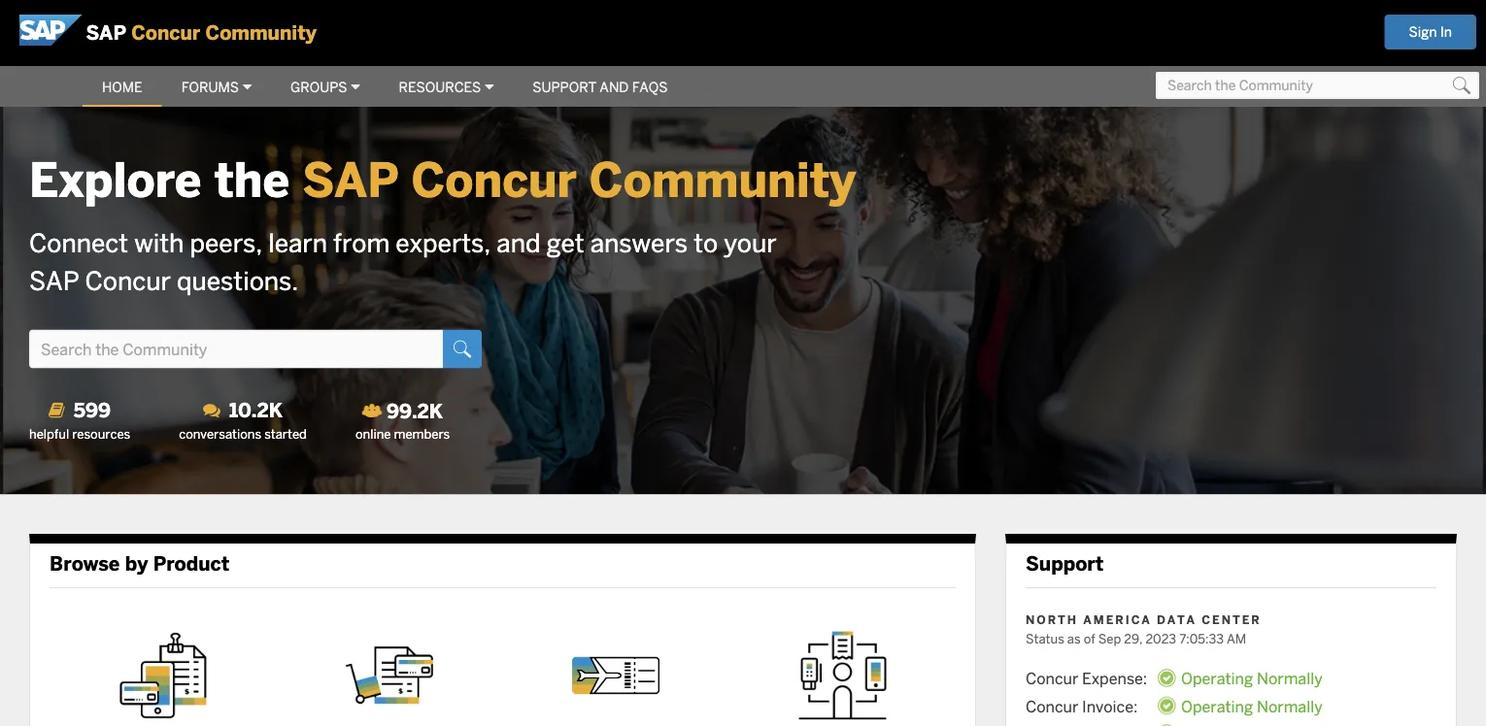 Task type: locate. For each thing, give the bounding box(es) containing it.
faqs
[[632, 79, 668, 96]]

1 horizontal spatial community
[[589, 151, 856, 210]]

explore
[[29, 151, 202, 210]]

normally for concur expense:
[[1257, 669, 1323, 689]]

status
[[1026, 631, 1064, 647]]

0 vertical spatial operating
[[1181, 669, 1253, 689]]

to
[[694, 228, 718, 259]]

1 vertical spatial search the community text field
[[29, 330, 443, 369]]

answers
[[590, 228, 688, 259]]

1 vertical spatial normally
[[1257, 697, 1323, 717]]

0 vertical spatial sap
[[86, 20, 126, 46]]

1 vertical spatial sap
[[302, 151, 399, 210]]

explore the sap concur community
[[29, 151, 856, 210]]

1 horizontal spatial resources
[[399, 79, 481, 96]]

1 operating normally from the top
[[1181, 669, 1323, 689]]

operating for concur invoice:
[[1181, 697, 1253, 717]]

north america data center status as of sep 29, 2023 7:05:33 am
[[1026, 613, 1262, 647]]

support and faqs
[[533, 79, 668, 96]]

resources down 599
[[72, 426, 130, 442]]

community up the to
[[589, 151, 856, 210]]

experts,
[[396, 228, 491, 259]]

expense:
[[1082, 669, 1147, 689]]

the
[[214, 151, 290, 210]]

concur inside connect with peers, learn from experts, and get answers to your sap concur questions.
[[85, 266, 171, 297]]

1 vertical spatial support
[[1026, 552, 1104, 577]]

home
[[102, 79, 142, 96]]

1 operating from the top
[[1181, 669, 1253, 689]]

1 horizontal spatial and
[[600, 79, 629, 96]]

peers,
[[190, 228, 262, 259]]

home link
[[83, 70, 162, 105]]

2023
[[1146, 631, 1176, 647]]

sap concur community
[[86, 20, 317, 46]]

sap up from
[[302, 151, 399, 210]]

1 vertical spatial community
[[589, 151, 856, 210]]

connect
[[29, 228, 128, 259]]

None submit
[[1447, 72, 1476, 99], [443, 330, 482, 369], [1447, 72, 1476, 99], [443, 330, 482, 369]]

0 vertical spatial resources
[[399, 79, 481, 96]]

2 operating normally from the top
[[1181, 697, 1323, 717]]

sep
[[1098, 631, 1121, 647]]

conversations
[[179, 426, 261, 442]]

invoice:
[[1082, 697, 1138, 717]]

resources
[[399, 79, 481, 96], [72, 426, 130, 442]]

1 normally from the top
[[1257, 669, 1323, 689]]

1 horizontal spatial support
[[1026, 552, 1104, 577]]

Search the Community text field
[[1156, 72, 1479, 99], [29, 330, 443, 369]]

support up the north
[[1026, 552, 1104, 577]]

1 vertical spatial resources
[[72, 426, 130, 442]]

0 horizontal spatial support
[[533, 79, 597, 96]]

0 horizontal spatial sap
[[29, 266, 79, 297]]

sap right the sap "image"
[[86, 20, 126, 46]]

helpful
[[29, 426, 69, 442]]

1 vertical spatial operating normally
[[1181, 697, 1323, 717]]

0 vertical spatial operating normally
[[1181, 669, 1323, 689]]

operating
[[1181, 669, 1253, 689], [1181, 697, 1253, 717]]

by
[[125, 552, 148, 577]]

29,
[[1124, 631, 1143, 647]]

0 vertical spatial normally
[[1257, 669, 1323, 689]]

1 horizontal spatial sap
[[86, 20, 126, 46]]

community
[[206, 20, 317, 46], [589, 151, 856, 210]]

sap inside connect with peers, learn from experts, and get answers to your sap concur questions.
[[29, 266, 79, 297]]

product
[[153, 552, 229, 577]]

support for support
[[1026, 552, 1104, 577]]

1 vertical spatial and
[[497, 228, 541, 259]]

sap image
[[19, 15, 82, 46]]

2 normally from the top
[[1257, 697, 1323, 717]]

concur expense image
[[119, 632, 207, 720]]

sap down connect
[[29, 266, 79, 297]]

am
[[1227, 631, 1247, 647]]

sap
[[86, 20, 126, 46], [302, 151, 399, 210], [29, 266, 79, 297]]

0 vertical spatial support
[[533, 79, 597, 96]]

1 vertical spatial operating
[[1181, 697, 1253, 717]]

sign in link
[[1385, 15, 1476, 50]]

community up "forums" link
[[206, 20, 317, 46]]

2 vertical spatial sap
[[29, 266, 79, 297]]

of
[[1084, 631, 1095, 647]]

concur down with
[[85, 266, 171, 297]]

additional products image
[[799, 631, 886, 721]]

support left faqs
[[533, 79, 597, 96]]

operating normally
[[1181, 669, 1323, 689], [1181, 697, 1323, 717]]

sign
[[1409, 23, 1437, 41]]

with
[[134, 228, 184, 259]]

and left faqs
[[600, 79, 629, 96]]

concur down 'concur expense:'
[[1026, 697, 1079, 717]]

support
[[533, 79, 597, 96], [1026, 552, 1104, 577]]

and left get
[[497, 228, 541, 259]]

0 horizontal spatial and
[[497, 228, 541, 259]]

support inside menu bar
[[533, 79, 597, 96]]

forums link
[[162, 70, 271, 105]]

2 operating from the top
[[1181, 697, 1253, 717]]

0 vertical spatial search the community text field
[[1156, 72, 1479, 99]]

0 horizontal spatial resources
[[72, 426, 130, 442]]

0 vertical spatial community
[[206, 20, 317, 46]]

concur
[[131, 20, 200, 46], [411, 151, 577, 210], [85, 266, 171, 297], [1026, 669, 1079, 689], [1026, 697, 1079, 717]]

questions.
[[177, 266, 299, 297]]

and
[[600, 79, 629, 96], [497, 228, 541, 259]]

center
[[1202, 613, 1262, 628]]

10.2k
[[229, 398, 283, 423]]

0 vertical spatial and
[[600, 79, 629, 96]]

concur up home
[[131, 20, 200, 46]]

normally
[[1257, 669, 1323, 689], [1257, 697, 1323, 717]]

menu bar
[[0, 65, 687, 107]]

browse
[[50, 552, 120, 577]]

get
[[547, 228, 584, 259]]

resources up explore the sap concur community
[[399, 79, 481, 96]]



Task type: vqa. For each thing, say whether or not it's contained in the screenshot.
sign in link
yes



Task type: describe. For each thing, give the bounding box(es) containing it.
7:05:33
[[1179, 631, 1224, 647]]

normally for concur invoice:
[[1257, 697, 1323, 717]]

concur invoice image
[[346, 646, 433, 706]]

concur invoice:
[[1026, 697, 1138, 717]]

1 horizontal spatial search the community text field
[[1156, 72, 1479, 99]]

north
[[1026, 613, 1078, 628]]

concur up experts,
[[411, 151, 577, 210]]

concur up concur invoice: at the bottom right
[[1026, 669, 1079, 689]]

99.2k online members
[[355, 399, 450, 442]]

browse by product
[[50, 552, 229, 577]]

99.2k
[[387, 399, 443, 424]]

members
[[394, 426, 450, 442]]

in
[[1440, 23, 1452, 41]]

and inside connect with peers, learn from experts, and get answers to your sap concur questions.
[[497, 228, 541, 259]]

resources inside menu bar
[[399, 79, 481, 96]]

0 horizontal spatial search the community text field
[[29, 330, 443, 369]]

online
[[355, 426, 391, 442]]

data
[[1157, 613, 1197, 628]]

america
[[1083, 613, 1152, 628]]

started
[[264, 426, 307, 442]]

0 horizontal spatial community
[[206, 20, 317, 46]]

operating normally for concur expense:
[[1181, 669, 1323, 689]]

as
[[1067, 631, 1081, 647]]

operating normally for concur invoice:
[[1181, 697, 1323, 717]]

from
[[333, 228, 390, 259]]

menu bar containing home
[[0, 65, 687, 107]]

and inside support and faqs link
[[600, 79, 629, 96]]

groups link
[[271, 70, 379, 105]]

support and faqs link
[[513, 70, 687, 105]]

10.2k conversations started
[[179, 398, 307, 442]]

599
[[74, 398, 111, 423]]

concur travel image
[[572, 656, 660, 696]]

resources inside 599 helpful resources
[[72, 426, 130, 442]]

your
[[724, 228, 777, 259]]

forums
[[181, 79, 239, 96]]

connect with peers, learn from experts, and get answers to your sap concur questions.
[[29, 228, 777, 297]]

resources link
[[379, 70, 513, 105]]

599 helpful resources
[[29, 398, 130, 442]]

concur expense:
[[1026, 669, 1147, 689]]

support for support and faqs
[[533, 79, 597, 96]]

learn
[[268, 228, 327, 259]]

sign in
[[1409, 23, 1452, 41]]

groups
[[291, 79, 347, 96]]

operating for concur expense:
[[1181, 669, 1253, 689]]

2 horizontal spatial sap
[[302, 151, 399, 210]]



